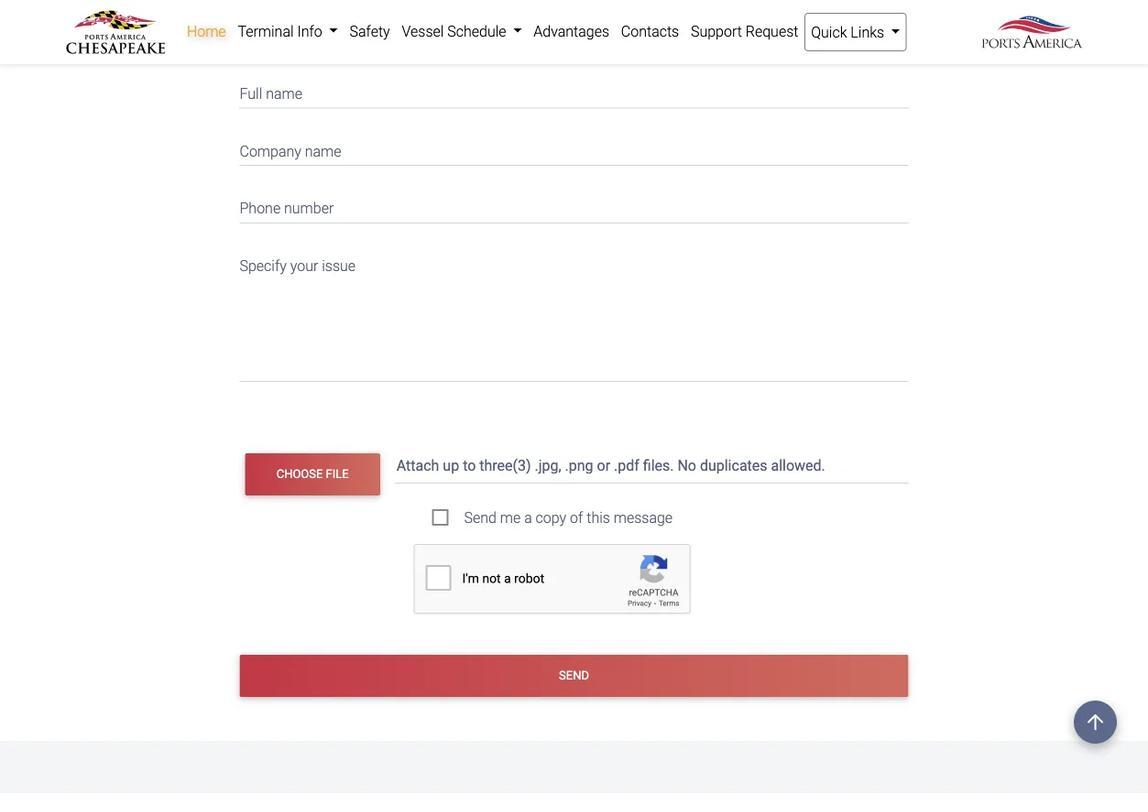 Task type: locate. For each thing, give the bounding box(es) containing it.
vessel schedule link
[[396, 13, 528, 49]]

send me a copy of this message
[[464, 509, 673, 527]]

name right company
[[305, 143, 342, 160]]

send button
[[240, 655, 909, 698]]

quick links
[[811, 23, 888, 41]]

1 horizontal spatial name
[[305, 143, 342, 160]]

company
[[240, 143, 301, 160]]

info
[[297, 22, 322, 40]]

send
[[559, 669, 589, 683]]

E-mail email field
[[240, 16, 909, 51]]

number
[[284, 200, 334, 217]]

name right full
[[266, 85, 302, 103]]

file
[[326, 468, 349, 481]]

0 vertical spatial name
[[266, 85, 302, 103]]

advantages
[[534, 22, 610, 40]]

name for company name
[[305, 143, 342, 160]]

quick links link
[[805, 13, 907, 51]]

1 vertical spatial name
[[305, 143, 342, 160]]

Full name text field
[[240, 73, 909, 109]]

Specify your issue text field
[[240, 245, 909, 382]]

terminal info link
[[232, 13, 344, 49]]

name
[[266, 85, 302, 103], [305, 143, 342, 160]]

support
[[691, 22, 742, 40]]

safety link
[[344, 13, 396, 49]]

a
[[524, 509, 532, 527]]

0 horizontal spatial name
[[266, 85, 302, 103]]

send
[[464, 509, 497, 527]]

choose file
[[277, 468, 349, 481]]

contacts link
[[615, 13, 685, 49]]

terminal
[[238, 22, 294, 40]]



Task type: vqa. For each thing, say whether or not it's contained in the screenshot.
Advantages link
yes



Task type: describe. For each thing, give the bounding box(es) containing it.
Company name text field
[[240, 131, 909, 166]]

support request
[[691, 22, 799, 40]]

support request link
[[685, 13, 805, 49]]

advantages link
[[528, 13, 615, 49]]

of
[[570, 509, 583, 527]]

Phone number text field
[[240, 188, 909, 223]]

specify
[[240, 257, 287, 275]]

copy
[[536, 509, 567, 527]]

company name
[[240, 143, 342, 160]]

request
[[746, 22, 799, 40]]

contacts
[[621, 22, 679, 40]]

e-
[[240, 28, 252, 45]]

go to top image
[[1074, 701, 1117, 744]]

full name
[[240, 85, 302, 103]]

home
[[187, 22, 226, 40]]

choose
[[277, 468, 323, 481]]

phone number
[[240, 200, 334, 217]]

e-mail
[[240, 28, 280, 45]]

safety
[[350, 22, 390, 40]]

terminal info
[[238, 22, 326, 40]]

issue
[[322, 257, 356, 275]]

this
[[587, 509, 610, 527]]

message
[[614, 509, 673, 527]]

vessel
[[402, 22, 444, 40]]

home link
[[181, 13, 232, 49]]

quick
[[811, 23, 847, 41]]

full
[[240, 85, 262, 103]]

Attach up to three(3) .jpg, .png or .pdf files. No duplicates allowed. text field
[[395, 448, 913, 484]]

your
[[290, 257, 318, 275]]

specify your issue
[[240, 257, 356, 275]]

me
[[500, 509, 521, 527]]

schedule
[[448, 22, 506, 40]]

links
[[851, 23, 885, 41]]

mail
[[252, 28, 280, 45]]

phone
[[240, 200, 281, 217]]

vessel schedule
[[402, 22, 510, 40]]

name for full name
[[266, 85, 302, 103]]



